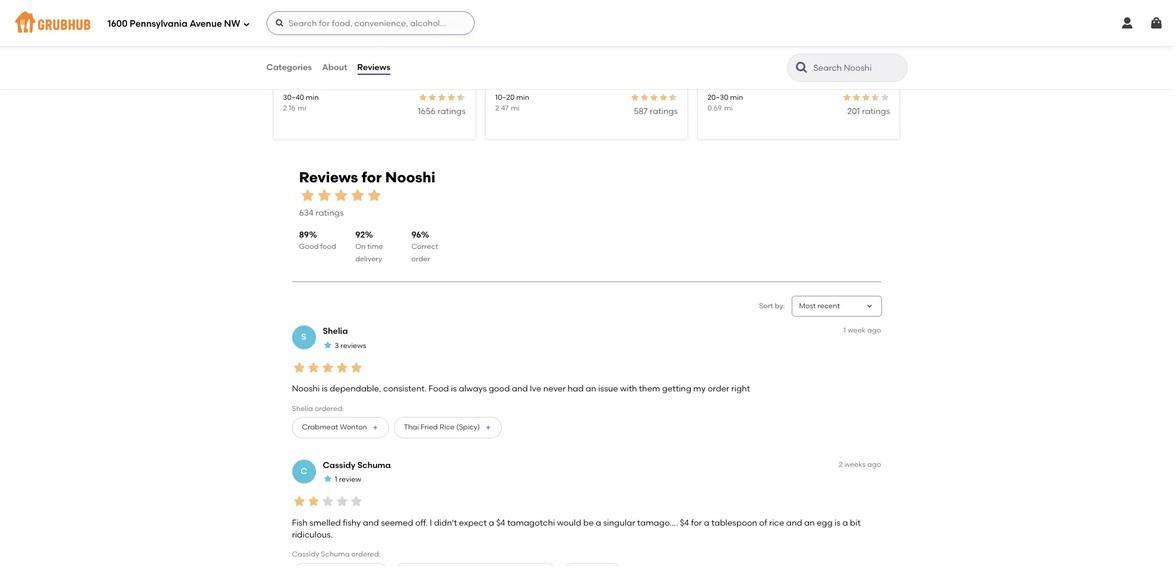 Task type: vqa. For each thing, say whether or not it's contained in the screenshot.
587
yes



Task type: describe. For each thing, give the bounding box(es) containing it.
egg
[[817, 518, 833, 528]]

reviews for nooshi
[[299, 169, 436, 186]]

587
[[634, 106, 648, 116]]

201 ratings
[[848, 106, 891, 116]]

(spicy)
[[456, 423, 480, 432]]

20–30
[[708, 93, 729, 102]]

2 $4 from the left
[[680, 518, 689, 528]]

0 horizontal spatial nooshi
[[292, 384, 320, 394]]

89
[[299, 230, 309, 240]]

2
[[839, 460, 843, 469]]

1 a from the left
[[489, 518, 494, 528]]

by:
[[775, 302, 785, 310]]

never
[[544, 384, 566, 394]]

getting
[[663, 384, 692, 394]]

food
[[320, 243, 336, 251]]

crabmeat
[[302, 423, 338, 432]]

Sort by: field
[[800, 301, 840, 312]]

0 horizontal spatial an
[[586, 384, 597, 394]]

3 reviews
[[335, 342, 366, 350]]

cassidy for cassidy  schuma
[[323, 460, 356, 471]]

fishy
[[343, 518, 361, 528]]

reviews
[[341, 342, 366, 350]]

shelia for shelia ordered:
[[292, 404, 313, 413]]

always
[[459, 384, 487, 394]]

right
[[732, 384, 751, 394]]

week
[[848, 326, 866, 335]]

avenue
[[190, 18, 222, 29]]

2.47
[[496, 104, 509, 112]]

didn't
[[434, 518, 457, 528]]

with
[[620, 384, 637, 394]]

587 ratings
[[634, 106, 678, 116]]

plus icon image for thai fried rice (spicy)
[[485, 424, 492, 431]]

categories button
[[266, 46, 313, 89]]

Search for food, convenience, alcohol... search field
[[267, 11, 475, 35]]

2 horizontal spatial and
[[787, 518, 803, 528]]

them
[[639, 384, 661, 394]]

good
[[489, 384, 510, 394]]

review
[[339, 476, 361, 484]]

96 correct order
[[412, 230, 438, 263]]

on
[[355, 243, 366, 251]]

c
[[301, 466, 307, 476]]

ihop
[[283, 63, 308, 74]]

off.
[[416, 518, 428, 528]]

seemed
[[381, 518, 414, 528]]

plus icon image for crabmeat wonton
[[372, 424, 379, 431]]

food
[[429, 384, 449, 394]]

be
[[584, 518, 594, 528]]

1 for 1 review
[[335, 476, 337, 484]]

ihop american
[[283, 63, 334, 87]]

crabmeat wonton
[[302, 423, 367, 432]]

expect
[[459, 518, 487, 528]]

96
[[412, 230, 421, 240]]

1656
[[418, 106, 436, 116]]

good
[[299, 243, 319, 251]]

10–20 min 2.47 mi
[[496, 93, 529, 112]]

nw
[[224, 18, 240, 29]]

search icon image
[[795, 61, 809, 75]]

reviews for reviews
[[358, 62, 391, 72]]

1600 pennsylvania avenue nw
[[108, 18, 240, 29]]

1 $4 from the left
[[496, 518, 506, 528]]

Search Nooshi search field
[[813, 62, 904, 74]]

about
[[322, 62, 347, 72]]

categories
[[267, 62, 312, 72]]

sort by:
[[759, 302, 785, 310]]

shelia ordered:
[[292, 404, 344, 413]]

order inside 96 correct order
[[412, 255, 430, 263]]

schuma for cassidy  schuma ordered:
[[321, 550, 350, 559]]

s
[[301, 332, 306, 342]]

most recent
[[800, 302, 840, 310]]

is inside fish smelled fishy and seemed off. i didn't expect a $4 tamagotchi would be a singular tamago.... $4 for a tablespoon of rice and an egg is a bit ridiculous.
[[835, 518, 841, 528]]

1 horizontal spatial and
[[512, 384, 528, 394]]

sort
[[759, 302, 774, 310]]

10–20
[[496, 93, 515, 102]]

correct
[[412, 243, 438, 251]]

rice
[[440, 423, 455, 432]]

mi for 587 ratings
[[511, 104, 520, 112]]

dependable,
[[330, 384, 381, 394]]

1 vertical spatial ordered:
[[352, 550, 381, 559]]

92 on time delivery
[[355, 230, 383, 263]]

nooshi is dependable, consistent. food is always good and ive never had an issue with them getting my order right
[[292, 384, 751, 394]]

recent
[[818, 302, 840, 310]]

30–40 min 2.16 mi
[[283, 93, 319, 112]]

1 horizontal spatial nooshi
[[385, 169, 436, 186]]

ihop link
[[283, 62, 466, 75]]

201
[[848, 106, 860, 116]]

min for 201 ratings
[[730, 93, 743, 102]]

cassidy for cassidy  schuma ordered:
[[292, 550, 319, 559]]

smelled
[[310, 518, 341, 528]]

1 for 1 week ago
[[844, 326, 846, 335]]

rice
[[770, 518, 785, 528]]



Task type: locate. For each thing, give the bounding box(es) containing it.
0 horizontal spatial shelia
[[292, 404, 313, 413]]

svg image
[[1121, 16, 1135, 30], [1150, 16, 1164, 30], [275, 18, 284, 28], [243, 21, 250, 28]]

0 vertical spatial ordered:
[[315, 404, 344, 413]]

order right my
[[708, 384, 730, 394]]

thai fried rice (spicy) button
[[394, 417, 502, 438]]

schuma down ridiculous.
[[321, 550, 350, 559]]

nooshi
[[385, 169, 436, 186], [292, 384, 320, 394]]

2 a from the left
[[596, 518, 601, 528]]

1 review
[[335, 476, 361, 484]]

reviews right about
[[358, 62, 391, 72]]

and
[[512, 384, 528, 394], [363, 518, 379, 528], [787, 518, 803, 528]]

reviews button
[[357, 46, 391, 89]]

shelia for shelia
[[323, 326, 348, 337]]

1 horizontal spatial shelia
[[323, 326, 348, 337]]

tablespoon
[[712, 518, 758, 528]]

shelia
[[323, 326, 348, 337], [292, 404, 313, 413]]

is right food
[[451, 384, 457, 394]]

20–30 min 0.69 mi
[[708, 93, 743, 112]]

singular
[[603, 518, 636, 528]]

0 vertical spatial nooshi
[[385, 169, 436, 186]]

ratings for 1656 ratings
[[438, 106, 466, 116]]

1 left review
[[335, 476, 337, 484]]

weeks
[[845, 460, 866, 469]]

2 mi from the left
[[511, 104, 520, 112]]

crabmeat wonton button
[[292, 417, 389, 438]]

1 ago from the top
[[868, 326, 882, 335]]

0 horizontal spatial ordered:
[[315, 404, 344, 413]]

1 vertical spatial schuma
[[321, 550, 350, 559]]

0 vertical spatial order
[[412, 255, 430, 263]]

1 vertical spatial nooshi
[[292, 384, 320, 394]]

2 weeks ago
[[839, 460, 882, 469]]

1 week ago
[[844, 326, 882, 335]]

0 horizontal spatial schuma
[[321, 550, 350, 559]]

fried
[[421, 423, 438, 432]]

1 vertical spatial shelia
[[292, 404, 313, 413]]

time
[[368, 243, 383, 251]]

cassidy
[[323, 460, 356, 471], [292, 550, 319, 559]]

1 min from the left
[[306, 93, 319, 102]]

1 horizontal spatial for
[[691, 518, 702, 528]]

3 mi from the left
[[725, 104, 733, 112]]

of
[[760, 518, 768, 528]]

min inside 10–20 min 2.47 mi
[[517, 93, 529, 102]]

plus icon image inside 'thai fried rice (spicy)' button
[[485, 424, 492, 431]]

min inside 30–40 min 2.16 mi
[[306, 93, 319, 102]]

4 a from the left
[[843, 518, 848, 528]]

main navigation navigation
[[0, 0, 1174, 46]]

reviews
[[358, 62, 391, 72], [299, 169, 358, 186]]

ago right week
[[868, 326, 882, 335]]

min right 20–30
[[730, 93, 743, 102]]

plus icon image inside crabmeat wonton "button"
[[372, 424, 379, 431]]

min for 587 ratings
[[517, 93, 529, 102]]

plus icon image
[[372, 424, 379, 431], [485, 424, 492, 431]]

mi right 0.69
[[725, 104, 733, 112]]

0 horizontal spatial and
[[363, 518, 379, 528]]

for inside fish smelled fishy and seemed off. i didn't expect a $4 tamagotchi would be a singular tamago.... $4 for a tablespoon of rice and an egg is a bit ridiculous.
[[691, 518, 702, 528]]

1 vertical spatial an
[[805, 518, 815, 528]]

3
[[335, 342, 339, 350]]

ratings for 634 ratings
[[316, 208, 344, 218]]

1 horizontal spatial mi
[[511, 104, 520, 112]]

3 min from the left
[[730, 93, 743, 102]]

2 min from the left
[[517, 93, 529, 102]]

1 horizontal spatial cassidy
[[323, 460, 356, 471]]

american
[[300, 78, 334, 87]]

0 vertical spatial reviews
[[358, 62, 391, 72]]

1 plus icon image from the left
[[372, 424, 379, 431]]

$4 right expect
[[496, 518, 506, 528]]

min down dessert
[[517, 93, 529, 102]]

had
[[568, 384, 584, 394]]

a right be
[[596, 518, 601, 528]]

about button
[[322, 46, 348, 89]]

schuma for cassidy  schuma
[[358, 460, 391, 471]]

plus icon image right wonton
[[372, 424, 379, 431]]

ratings for 201 ratings
[[862, 106, 891, 116]]

for up 92
[[362, 169, 382, 186]]

min inside 20–30 min 0.69 mi
[[730, 93, 743, 102]]

3 a from the left
[[704, 518, 710, 528]]

ago
[[868, 326, 882, 335], [868, 460, 882, 469]]

1 left week
[[844, 326, 846, 335]]

1 vertical spatial 1
[[335, 476, 337, 484]]

ago for fish smelled fishy and seemed off. i didn't expect a $4 tamagotchi would be a singular tamago.... $4 for a tablespoon of rice and an egg is a bit ridiculous.
[[868, 460, 882, 469]]

star icon image
[[418, 93, 428, 102], [428, 93, 437, 102], [437, 93, 447, 102], [447, 93, 456, 102], [456, 93, 466, 102], [456, 93, 466, 102], [631, 93, 640, 102], [640, 93, 650, 102], [650, 93, 659, 102], [659, 93, 669, 102], [669, 93, 678, 102], [669, 93, 678, 102], [843, 93, 852, 102], [852, 93, 862, 102], [862, 93, 871, 102], [871, 93, 881, 102], [871, 93, 881, 102], [881, 93, 891, 102], [299, 187, 316, 204], [316, 187, 332, 204], [332, 187, 349, 204], [349, 187, 366, 204], [366, 187, 382, 204], [323, 340, 332, 350], [292, 361, 306, 375], [306, 361, 321, 375], [321, 361, 335, 375], [335, 361, 349, 375], [349, 361, 363, 375], [323, 474, 332, 484], [292, 495, 306, 509], [306, 495, 321, 509], [321, 495, 335, 509], [335, 495, 349, 509], [349, 495, 363, 509]]

ratings for 587 ratings
[[650, 106, 678, 116]]

shelia up 3
[[323, 326, 348, 337]]

nooshi up shelia ordered: at the left bottom of the page
[[292, 384, 320, 394]]

mi
[[298, 104, 306, 112], [511, 104, 520, 112], [725, 104, 733, 112]]

reviews up 634 ratings
[[299, 169, 358, 186]]

0.69
[[708, 104, 722, 112]]

ihop logo image
[[274, 0, 475, 74]]

2 ago from the top
[[868, 460, 882, 469]]

bit
[[850, 518, 861, 528]]

$4 right tamago....
[[680, 518, 689, 528]]

ive
[[530, 384, 542, 394]]

and right fishy
[[363, 518, 379, 528]]

ratings right "634"
[[316, 208, 344, 218]]

would
[[557, 518, 582, 528]]

mi inside 30–40 min 2.16 mi
[[298, 104, 306, 112]]

cassidy up 1 review
[[323, 460, 356, 471]]

nooshi up 96
[[385, 169, 436, 186]]

mi inside 10–20 min 2.47 mi
[[511, 104, 520, 112]]

0 vertical spatial 1
[[844, 326, 846, 335]]

1 horizontal spatial is
[[451, 384, 457, 394]]

is right egg
[[835, 518, 841, 528]]

p.f. chang's  logo image
[[698, 0, 900, 74]]

ratings right "201"
[[862, 106, 891, 116]]

mi for 1656 ratings
[[298, 104, 306, 112]]

1656 ratings
[[418, 106, 466, 116]]

for
[[362, 169, 382, 186], [691, 518, 702, 528]]

2 horizontal spatial min
[[730, 93, 743, 102]]

is up shelia ordered: at the left bottom of the page
[[322, 384, 328, 394]]

1 horizontal spatial min
[[517, 93, 529, 102]]

a
[[489, 518, 494, 528], [596, 518, 601, 528], [704, 518, 710, 528], [843, 518, 848, 528]]

and right rice
[[787, 518, 803, 528]]

ago for nooshi is dependable, consistent. food is always good and ive never had an issue with them getting my order right
[[868, 326, 882, 335]]

1 horizontal spatial ordered:
[[352, 550, 381, 559]]

order down correct
[[412, 255, 430, 263]]

1 horizontal spatial plus icon image
[[485, 424, 492, 431]]

ordered: down fishy
[[352, 550, 381, 559]]

634 ratings
[[299, 208, 344, 218]]

ratings
[[438, 106, 466, 116], [650, 106, 678, 116], [862, 106, 891, 116], [316, 208, 344, 218]]

1 vertical spatial ago
[[868, 460, 882, 469]]

fish
[[292, 518, 308, 528]]

issue
[[599, 384, 618, 394]]

1 horizontal spatial order
[[708, 384, 730, 394]]

an right had
[[586, 384, 597, 394]]

1 vertical spatial order
[[708, 384, 730, 394]]

tamago....
[[637, 518, 678, 528]]

caret down icon image
[[865, 302, 874, 311]]

ratings right the 1656
[[438, 106, 466, 116]]

0 vertical spatial shelia
[[323, 326, 348, 337]]

an left egg
[[805, 518, 815, 528]]

2 plus icon image from the left
[[485, 424, 492, 431]]

ordered: up "crabmeat wonton"
[[315, 404, 344, 413]]

and left ive
[[512, 384, 528, 394]]

0 horizontal spatial cassidy
[[292, 550, 319, 559]]

92
[[355, 230, 365, 240]]

cassidy  schuma ordered:
[[292, 550, 381, 559]]

0 vertical spatial schuma
[[358, 460, 391, 471]]

my
[[694, 384, 706, 394]]

2 horizontal spatial is
[[835, 518, 841, 528]]

0 vertical spatial an
[[586, 384, 597, 394]]

1 horizontal spatial 1
[[844, 326, 846, 335]]

0 horizontal spatial mi
[[298, 104, 306, 112]]

0 horizontal spatial min
[[306, 93, 319, 102]]

30–40
[[283, 93, 304, 102]]

delivery
[[355, 255, 382, 263]]

1 vertical spatial for
[[691, 518, 702, 528]]

min for 1656 ratings
[[306, 93, 319, 102]]

0 horizontal spatial plus icon image
[[372, 424, 379, 431]]

cassidy down ridiculous.
[[292, 550, 319, 559]]

0 vertical spatial cassidy
[[323, 460, 356, 471]]

i
[[430, 518, 432, 528]]

schuma
[[358, 460, 391, 471], [321, 550, 350, 559]]

0 vertical spatial ago
[[868, 326, 882, 335]]

tamagotchi
[[508, 518, 555, 528]]

shelia up crabmeat
[[292, 404, 313, 413]]

0 horizontal spatial for
[[362, 169, 382, 186]]

cassidy  schuma
[[323, 460, 391, 471]]

mi right 2.47
[[511, 104, 520, 112]]

ridiculous.
[[292, 530, 333, 540]]

0 horizontal spatial $4
[[496, 518, 506, 528]]

0 horizontal spatial order
[[412, 255, 430, 263]]

consistent.
[[383, 384, 427, 394]]

mi inside 20–30 min 0.69 mi
[[725, 104, 733, 112]]

1600
[[108, 18, 128, 29]]

1 horizontal spatial $4
[[680, 518, 689, 528]]

plus icon image right (spicy)
[[485, 424, 492, 431]]

a right expect
[[489, 518, 494, 528]]

0 horizontal spatial 1
[[335, 476, 337, 484]]

0 vertical spatial for
[[362, 169, 382, 186]]

634
[[299, 208, 314, 218]]

mi for 201 ratings
[[725, 104, 733, 112]]

ratings right 587
[[650, 106, 678, 116]]

reviews for reviews for nooshi
[[299, 169, 358, 186]]

1 horizontal spatial schuma
[[358, 460, 391, 471]]

2.16
[[283, 104, 295, 112]]

dessert
[[512, 78, 538, 87]]

fish smelled fishy and seemed off. i didn't expect a $4 tamagotchi would be a singular tamago.... $4 for a tablespoon of rice and an egg is a bit ridiculous.
[[292, 518, 861, 540]]

a left tablespoon
[[704, 518, 710, 528]]

1 vertical spatial reviews
[[299, 169, 358, 186]]

min down "american"
[[306, 93, 319, 102]]

89 good food
[[299, 230, 336, 251]]

1 horizontal spatial an
[[805, 518, 815, 528]]

order
[[412, 255, 430, 263], [708, 384, 730, 394]]

reviews inside button
[[358, 62, 391, 72]]

mi right 2.16
[[298, 104, 306, 112]]

an inside fish smelled fishy and seemed off. i didn't expect a $4 tamagotchi would be a singular tamago.... $4 for a tablespoon of rice and an egg is a bit ridiculous.
[[805, 518, 815, 528]]

most
[[800, 302, 816, 310]]

schuma up review
[[358, 460, 391, 471]]

1 mi from the left
[[298, 104, 306, 112]]

&pizza (h street) logo image
[[486, 0, 688, 74]]

thai fried rice (spicy)
[[404, 423, 480, 432]]

1 vertical spatial cassidy
[[292, 550, 319, 559]]

for left tablespoon
[[691, 518, 702, 528]]

a left bit
[[843, 518, 848, 528]]

ago right weeks
[[868, 460, 882, 469]]

0 horizontal spatial is
[[322, 384, 328, 394]]

2 horizontal spatial mi
[[725, 104, 733, 112]]



